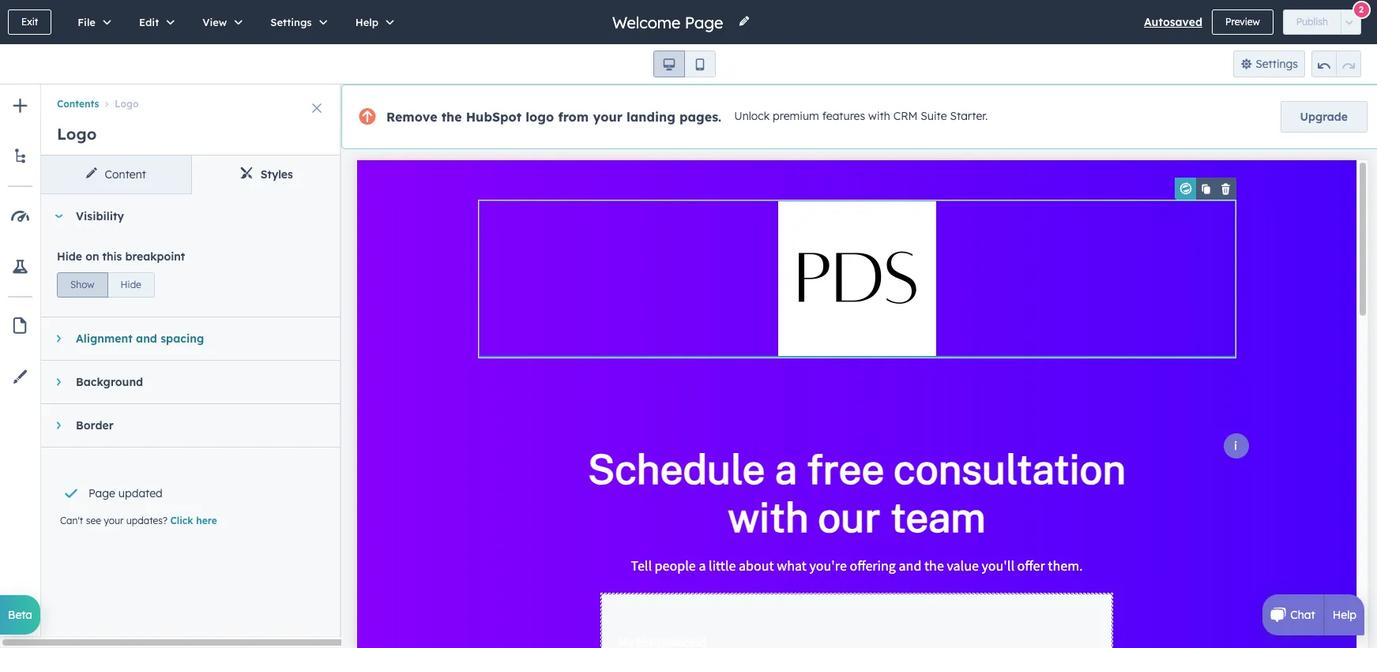 Task type: vqa. For each thing, say whether or not it's contained in the screenshot.
Hide to the top
yes



Task type: locate. For each thing, give the bounding box(es) containing it.
chat
[[1291, 609, 1316, 623]]

publish group
[[1283, 9, 1362, 35]]

1 horizontal spatial your
[[593, 109, 623, 125]]

settings right view button
[[271, 16, 312, 28]]

navigation
[[41, 85, 341, 113]]

1 vertical spatial help
[[1333, 609, 1357, 623]]

beta button
[[0, 596, 40, 635]]

0 horizontal spatial settings
[[271, 16, 312, 28]]

group containing show
[[57, 270, 155, 298]]

0 horizontal spatial logo
[[57, 124, 97, 144]]

border
[[76, 419, 114, 433]]

and
[[136, 332, 157, 346]]

hide
[[57, 250, 82, 264], [121, 279, 141, 291]]

logo down contents
[[57, 124, 97, 144]]

0 horizontal spatial group
[[57, 270, 155, 298]]

content
[[105, 168, 146, 182]]

page
[[89, 487, 115, 501]]

alignment and spacing
[[76, 332, 204, 346]]

crm
[[894, 109, 918, 123]]

styles link
[[191, 156, 341, 194]]

1 horizontal spatial hide
[[121, 279, 141, 291]]

1 vertical spatial settings
[[1256, 57, 1299, 71]]

logo
[[526, 109, 554, 125]]

contents
[[57, 98, 99, 110]]

0 vertical spatial settings button
[[254, 0, 339, 44]]

navigation containing contents
[[41, 85, 341, 113]]

beta
[[8, 609, 32, 623]]

1 vertical spatial caret image
[[57, 378, 60, 387]]

show
[[70, 279, 94, 291]]

caret image inside background "dropdown button"
[[57, 378, 60, 387]]

visibility
[[76, 209, 124, 224]]

help
[[355, 16, 379, 28], [1333, 609, 1357, 623]]

the
[[442, 109, 462, 125]]

2 vertical spatial caret image
[[57, 421, 60, 431]]

tab panel
[[41, 194, 341, 636]]

settings
[[271, 16, 312, 28], [1256, 57, 1299, 71]]

1 vertical spatial hide
[[121, 279, 141, 291]]

caret image inside visibility dropdown button
[[54, 215, 63, 219]]

publish button
[[1283, 9, 1342, 35]]

caret image inside border dropdown button
[[57, 421, 60, 431]]

0 horizontal spatial hide
[[57, 250, 82, 264]]

your right from
[[593, 109, 623, 125]]

0 horizontal spatial help
[[355, 16, 379, 28]]

1 horizontal spatial logo
[[115, 98, 139, 110]]

preview button
[[1212, 9, 1274, 35]]

None field
[[611, 11, 729, 33]]

caret image down caret icon
[[57, 378, 60, 387]]

tab list
[[41, 156, 341, 194]]

unlock premium features with crm suite starter.
[[734, 109, 988, 123]]

autosaved button
[[1144, 13, 1203, 32]]

upgrade
[[1301, 110, 1348, 124]]

settings button
[[254, 0, 339, 44], [1234, 51, 1306, 77]]

hide inside button
[[121, 279, 141, 291]]

0 vertical spatial caret image
[[54, 215, 63, 219]]

0 horizontal spatial settings button
[[254, 0, 339, 44]]

1 vertical spatial logo
[[57, 124, 97, 144]]

group down the this at the left top of page
[[57, 270, 155, 298]]

0 vertical spatial your
[[593, 109, 623, 125]]

with
[[869, 109, 891, 123]]

caret image left visibility
[[54, 215, 63, 219]]

1 vertical spatial settings button
[[1234, 51, 1306, 77]]

here
[[196, 515, 217, 527]]

upgrade link
[[1281, 101, 1368, 133]]

logo
[[115, 98, 139, 110], [57, 124, 97, 144]]

group down the publish group on the right of the page
[[1312, 51, 1362, 77]]

close image
[[312, 104, 322, 113]]

0 vertical spatial logo
[[115, 98, 139, 110]]

see
[[86, 515, 101, 527]]

logo right contents button
[[115, 98, 139, 110]]

hide down hide on this breakpoint
[[121, 279, 141, 291]]

group
[[654, 51, 716, 77], [1312, 51, 1362, 77], [57, 270, 155, 298]]

1 horizontal spatial settings button
[[1234, 51, 1306, 77]]

unlock
[[734, 109, 770, 123]]

contents button
[[57, 98, 99, 110]]

0 vertical spatial help
[[355, 16, 379, 28]]

file button
[[61, 0, 122, 44]]

exit link
[[8, 9, 52, 35]]

caret image
[[54, 215, 63, 219], [57, 378, 60, 387], [57, 421, 60, 431]]

1 horizontal spatial help
[[1333, 609, 1357, 623]]

hide on this breakpoint
[[57, 250, 185, 264]]

your
[[593, 109, 623, 125], [104, 515, 124, 527]]

your right see
[[104, 515, 124, 527]]

settings down preview button
[[1256, 57, 1299, 71]]

caret image left border
[[57, 421, 60, 431]]

0 vertical spatial hide
[[57, 250, 82, 264]]

caret image for visibility
[[54, 215, 63, 219]]

border button
[[41, 405, 326, 447]]

hide left on
[[57, 250, 82, 264]]

group up pages. on the top of the page
[[654, 51, 716, 77]]

1 vertical spatial your
[[104, 515, 124, 527]]



Task type: describe. For each thing, give the bounding box(es) containing it.
preview
[[1226, 16, 1260, 28]]

suite
[[921, 109, 947, 123]]

0 horizontal spatial your
[[104, 515, 124, 527]]

caret image for border
[[57, 421, 60, 431]]

0 vertical spatial settings
[[271, 16, 312, 28]]

logo inside navigation
[[115, 98, 139, 110]]

spacing
[[161, 332, 204, 346]]

updates?
[[126, 515, 168, 527]]

background button
[[41, 361, 326, 404]]

view button
[[186, 0, 254, 44]]

can't
[[60, 515, 83, 527]]

page updated
[[89, 487, 163, 501]]

1 horizontal spatial group
[[654, 51, 716, 77]]

remove the hubspot logo from your landing pages.
[[386, 109, 722, 125]]

starter.
[[950, 109, 988, 123]]

alignment and spacing button
[[41, 318, 326, 360]]

from
[[558, 109, 589, 125]]

this
[[102, 250, 122, 264]]

hide for hide on this breakpoint
[[57, 250, 82, 264]]

1 horizontal spatial settings
[[1256, 57, 1299, 71]]

click
[[170, 515, 193, 527]]

breakpoint
[[125, 250, 185, 264]]

edit button
[[122, 0, 186, 44]]

visibility button
[[41, 195, 326, 238]]

hide for hide
[[121, 279, 141, 291]]

help button
[[339, 0, 406, 44]]

click here button
[[170, 515, 217, 529]]

help inside button
[[355, 16, 379, 28]]

features
[[823, 109, 866, 123]]

content link
[[41, 156, 191, 194]]

2
[[1359, 4, 1364, 15]]

exit
[[21, 16, 38, 28]]

hide button
[[107, 273, 155, 298]]

can't see your updates? click here
[[60, 515, 217, 527]]

pages.
[[680, 109, 722, 125]]

caret image for background
[[57, 378, 60, 387]]

publish
[[1297, 16, 1329, 28]]

tab panel containing visibility
[[41, 194, 341, 636]]

2 horizontal spatial group
[[1312, 51, 1362, 77]]

show button
[[57, 273, 108, 298]]

on
[[85, 250, 99, 264]]

updated
[[118, 487, 163, 501]]

remove
[[386, 109, 437, 125]]

view
[[202, 16, 227, 28]]

alignment
[[76, 332, 133, 346]]

styles
[[261, 168, 293, 182]]

background
[[76, 375, 143, 390]]

page updated status
[[57, 467, 316, 508]]

premium
[[773, 109, 820, 123]]

autosaved
[[1144, 15, 1203, 29]]

file
[[78, 16, 96, 28]]

caret image
[[57, 334, 60, 344]]

landing
[[627, 109, 676, 125]]

edit
[[139, 16, 159, 28]]

logo button
[[99, 98, 139, 110]]

hubspot
[[466, 109, 522, 125]]

tab list containing content
[[41, 156, 341, 194]]



